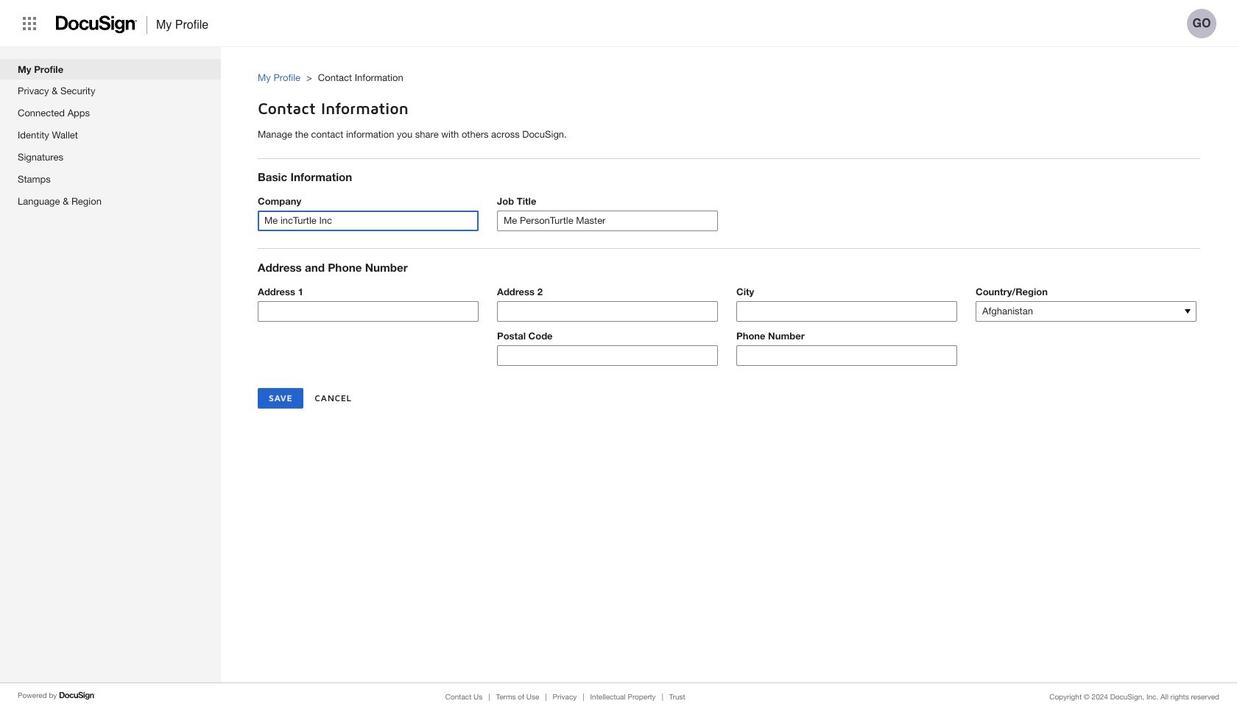 Task type: locate. For each thing, give the bounding box(es) containing it.
None text field
[[259, 212, 478, 231], [259, 302, 478, 321], [738, 302, 957, 321], [498, 346, 718, 365], [738, 346, 957, 365], [259, 212, 478, 231], [259, 302, 478, 321], [738, 302, 957, 321], [498, 346, 718, 365], [738, 346, 957, 365]]

1 vertical spatial docusign image
[[59, 690, 96, 702]]

breadcrumb region
[[258, 57, 1238, 88]]

None text field
[[498, 212, 718, 231], [498, 302, 718, 321], [498, 212, 718, 231], [498, 302, 718, 321]]

0 vertical spatial docusign image
[[56, 11, 138, 38]]

docusign image
[[56, 11, 138, 38], [59, 690, 96, 702]]



